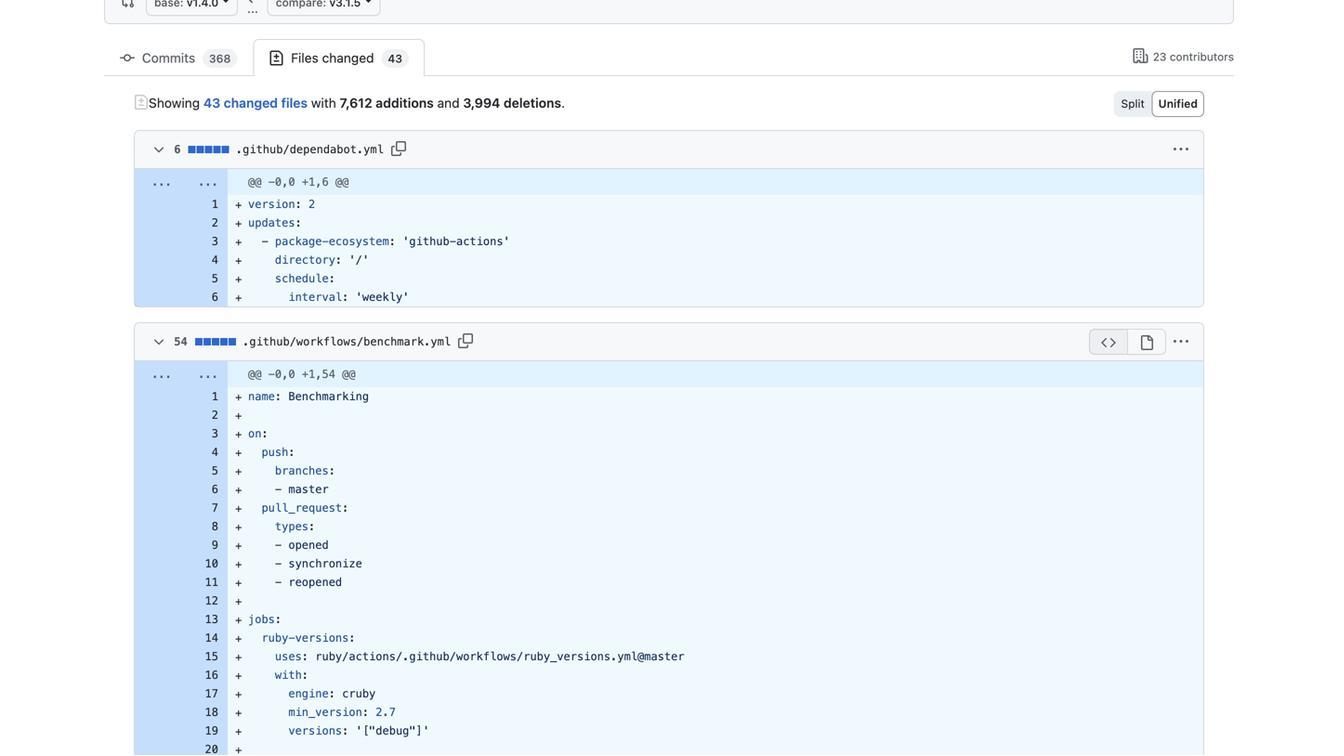 Task type: locate. For each thing, give the bounding box(es) containing it.
.github/workflows/benchmark.yml link
[[243, 327, 451, 357]]

-
[[268, 176, 275, 189], [262, 235, 268, 248], [268, 368, 275, 381], [275, 483, 282, 496], [275, 539, 282, 552], [275, 558, 282, 571], [275, 576, 282, 589]]

'
[[403, 235, 409, 248], [504, 235, 510, 248], [349, 254, 356, 267], [362, 254, 369, 267], [356, 291, 362, 304], [403, 291, 409, 304], [356, 725, 362, 738], [423, 725, 430, 738]]

file diff image
[[269, 51, 284, 66], [134, 95, 149, 110]]

: for name : benchmarking
[[275, 391, 282, 404]]

1 horizontal spatial file diff image
[[269, 51, 284, 66]]

+1,54
[[302, 368, 336, 381]]

1 horizontal spatial with
[[311, 95, 336, 111]]

- reopened
[[248, 576, 342, 589]]

0,0 up the name : benchmarking in the left of the page
[[275, 368, 295, 381]]

2 0,0 from the top
[[275, 368, 295, 381]]

files changed
[[288, 50, 378, 66]]

file diff image for files changed
[[269, 51, 284, 66]]

changed right the files
[[322, 50, 374, 66]]

engine
[[289, 688, 329, 701]]

versions
[[295, 632, 349, 645], [289, 725, 342, 738]]

with
[[311, 95, 336, 111], [275, 669, 302, 682]]

file diff image down git commit icon
[[134, 95, 149, 110]]

actions
[[456, 235, 504, 248]]

43 changed files button
[[204, 91, 308, 115]]

0,0 for +1,6
[[275, 176, 295, 189]]

split
[[1122, 97, 1145, 110]]

- down the - synchronize
[[275, 576, 282, 589]]

0 vertical spatial 43
[[388, 52, 403, 65]]

- down the - opened
[[275, 558, 282, 571]]

name : benchmarking
[[248, 391, 369, 404]]

@@ up benchmarking
[[342, 368, 356, 381]]

1 vertical spatial with
[[275, 669, 302, 682]]

toggle diff contents image
[[152, 335, 166, 350]]

23       contributors
[[1150, 50, 1235, 63]]

1 vertical spatial show options image
[[1174, 335, 1189, 350]]

changed
[[322, 50, 374, 66], [224, 95, 278, 111]]

package-
[[275, 235, 329, 248]]

toggle diff contents image
[[152, 143, 166, 158]]

- down branches in the left of the page
[[275, 483, 282, 496]]

cruby
[[342, 688, 376, 701]]

schedule
[[275, 272, 329, 285]]

23
[[1154, 50, 1167, 63]]

: for types :
[[309, 521, 315, 534]]

2
[[309, 198, 315, 211]]

@@
[[248, 176, 262, 189], [336, 176, 349, 189], [248, 368, 262, 381], [342, 368, 356, 381]]

file diff image for showing
[[134, 95, 149, 110]]

0 vertical spatial 0,0
[[275, 176, 295, 189]]

1 vertical spatial versions
[[289, 725, 342, 738]]

2.7
[[376, 707, 396, 720]]

pull_request
[[262, 502, 342, 515]]

/
[[356, 254, 362, 267]]

directory
[[275, 254, 336, 267]]

pull_request :
[[262, 502, 349, 515]]

changed inside compare stats element
[[322, 50, 374, 66]]

versions up uses
[[295, 632, 349, 645]]

1 vertical spatial 0,0
[[275, 368, 295, 381]]

changed left files
[[224, 95, 278, 111]]

: for schedule :
[[329, 272, 336, 285]]

43
[[388, 52, 403, 65], [204, 95, 220, 111]]

deletions
[[504, 95, 562, 111]]

branches
[[275, 465, 329, 478]]

0,0 up version : 2
[[275, 176, 295, 189]]

0 vertical spatial changed
[[322, 50, 374, 66]]

0,0
[[275, 176, 295, 189], [275, 368, 295, 381]]

- for opened
[[275, 539, 282, 552]]

diff view list
[[1115, 91, 1205, 117]]

schedule :
[[275, 272, 336, 285]]

: for engine : cruby
[[329, 688, 336, 701]]

jobs
[[248, 614, 275, 627]]

with right files
[[311, 95, 336, 111]]

43 up additions
[[388, 52, 403, 65]]

0 vertical spatial show options image
[[1174, 142, 1189, 157]]

1 0,0 from the top
[[275, 176, 295, 189]]

- down updates
[[262, 235, 268, 248]]

with down uses
[[275, 669, 302, 682]]

file diff image left the files
[[269, 51, 284, 66]]

- package-ecosystem : ' github-actions '
[[248, 235, 510, 248]]

display the source diff image
[[1102, 336, 1117, 351]]

7,612
[[340, 95, 373, 111]]

0 vertical spatial with
[[311, 95, 336, 111]]

show options image right display the rich diff image
[[1174, 335, 1189, 350]]

contributors
[[1170, 50, 1235, 63]]

interval
[[289, 291, 342, 304]]

on
[[248, 428, 262, 441]]

- for master
[[275, 483, 282, 496]]

.github/dependabot.yml link
[[236, 135, 384, 165]]

ruby-versions :
[[262, 632, 356, 645]]

1 vertical spatial changed
[[224, 95, 278, 111]]

unified
[[1159, 97, 1198, 110]]

types
[[275, 521, 309, 534]]

interval : ' weekly '
[[289, 291, 409, 304]]

1 horizontal spatial changed
[[322, 50, 374, 66]]

0 vertical spatial file diff image
[[269, 51, 284, 66]]

arrow left image
[[245, 0, 260, 6]]

0 horizontal spatial with
[[275, 669, 302, 682]]

weekly
[[362, 291, 403, 304]]

0 horizontal spatial file diff image
[[134, 95, 149, 110]]

show options image
[[1174, 142, 1189, 157], [1174, 335, 1189, 350]]

@@ -0,0 +1,6 @@
[[248, 176, 349, 189]]

- synchronize
[[248, 558, 362, 571]]

43 right showing
[[204, 95, 220, 111]]

0 horizontal spatial 43
[[204, 95, 220, 111]]

show options image down unified button
[[1174, 142, 1189, 157]]

with :
[[275, 669, 309, 682]]

1 vertical spatial file diff image
[[134, 95, 149, 110]]

master
[[289, 483, 329, 496]]

versions : ' ["debug"] '
[[289, 725, 430, 738]]

1 vertical spatial 43
[[204, 95, 220, 111]]

versions down min_version
[[289, 725, 342, 738]]

name
[[248, 391, 275, 404]]

- for reopened
[[275, 576, 282, 589]]

1 horizontal spatial 43
[[388, 52, 403, 65]]

- down types
[[275, 539, 282, 552]]

:
[[295, 198, 302, 211], [295, 217, 302, 230], [389, 235, 396, 248], [336, 254, 342, 267], [329, 272, 336, 285], [342, 291, 349, 304], [275, 391, 282, 404], [262, 428, 268, 441], [289, 446, 295, 459], [329, 465, 336, 478], [342, 502, 349, 515], [309, 521, 315, 534], [275, 614, 282, 627], [349, 632, 356, 645], [302, 651, 309, 664], [302, 669, 309, 682], [329, 688, 336, 701], [362, 707, 369, 720], [342, 725, 349, 738]]

min_version : 2.7
[[289, 707, 396, 720]]



Task type: describe. For each thing, give the bounding box(es) containing it.
engine : cruby
[[289, 688, 376, 701]]

benchmarking
[[289, 391, 369, 404]]

3,994
[[463, 95, 501, 111]]

commits
[[139, 50, 199, 66]]

: for min_version : 2.7
[[362, 707, 369, 720]]

jobs :
[[248, 614, 282, 627]]

+1,6
[[302, 176, 329, 189]]

1 show options image from the top
[[1174, 142, 1189, 157]]

: for branches :
[[329, 465, 336, 478]]

push :
[[262, 446, 295, 459]]

6
[[174, 143, 188, 156]]

- up version
[[268, 176, 275, 189]]

updates
[[248, 217, 295, 230]]

uses
[[275, 651, 302, 664]]

ecosystem
[[329, 235, 389, 248]]

synchronize
[[289, 558, 362, 571]]

: for on :
[[262, 428, 268, 441]]

files
[[291, 50, 319, 66]]

: for push :
[[289, 446, 295, 459]]

unified button
[[1154, 95, 1204, 113]]

368
[[209, 52, 231, 65]]

types :
[[275, 521, 315, 534]]

2 show options image from the top
[[1174, 335, 1189, 350]]

["debug"]
[[362, 725, 423, 738]]

branches :
[[275, 465, 336, 478]]

@@ up version
[[248, 176, 262, 189]]

.
[[562, 95, 565, 111]]

- opened
[[248, 539, 329, 552]]

showing
[[149, 95, 200, 111]]

: for with :
[[302, 669, 309, 682]]

copy image
[[391, 141, 406, 156]]

showing 43 changed files with 7,612 additions and 3,994 deletions .
[[149, 95, 565, 111]]

reopened
[[289, 576, 342, 589]]

updates :
[[248, 217, 302, 230]]

: for version : 2
[[295, 198, 302, 211]]

files
[[281, 95, 308, 111]]

split button
[[1116, 95, 1152, 113]]

github-
[[409, 235, 456, 248]]

organization image
[[1134, 48, 1149, 63]]

and
[[437, 95, 460, 111]]

: for jobs :
[[275, 614, 282, 627]]

: for updates :
[[295, 217, 302, 230]]

- up name at the left
[[268, 368, 275, 381]]

- for synchronize
[[275, 558, 282, 571]]

@@ up name at the left
[[248, 368, 262, 381]]

43 inside compare stats element
[[388, 52, 403, 65]]

git compare image
[[120, 0, 135, 8]]

: for uses : ruby/actions/.github/workflows/ruby_versions.yml@master
[[302, 651, 309, 664]]

- master
[[248, 483, 329, 496]]

@@ right +1,6
[[336, 176, 349, 189]]

display the rich diff image
[[1140, 336, 1155, 351]]

54
[[174, 336, 194, 349]]

version
[[248, 198, 295, 211]]

push
[[262, 446, 289, 459]]

: for versions : ' ["debug"] '
[[342, 725, 349, 738]]

opened
[[289, 539, 329, 552]]

: for pull_request :
[[342, 502, 349, 515]]

: for directory : ' / '
[[336, 254, 342, 267]]

compare stats element
[[104, 39, 1124, 76]]

copy image
[[458, 334, 473, 349]]

.github/workflows/benchmark.yml
[[243, 336, 451, 349]]

0 vertical spatial versions
[[295, 632, 349, 645]]

git commit image
[[120, 51, 135, 66]]

.github/dependabot.yml
[[236, 143, 384, 156]]

: for interval : ' weekly '
[[342, 291, 349, 304]]

additions
[[376, 95, 434, 111]]

...
[[247, 1, 258, 16]]

version : 2
[[248, 198, 315, 211]]

ruby-
[[262, 632, 295, 645]]

0 horizontal spatial changed
[[224, 95, 278, 111]]

@@ -0,0 +1,54 @@
[[248, 368, 356, 381]]

min_version
[[289, 707, 362, 720]]

- for package-
[[262, 235, 268, 248]]

0,0 for +1,54
[[275, 368, 295, 381]]

uses : ruby/actions/.github/workflows/ruby_versions.yml@master
[[275, 651, 685, 664]]

ruby/actions/.github/workflows/ruby_versions.yml@master
[[315, 651, 685, 664]]

on :
[[248, 428, 268, 441]]

directory : ' / '
[[275, 254, 369, 267]]



Task type: vqa. For each thing, say whether or not it's contained in the screenshot.
sc 9kayk9 0 icon within the THE VIEW FILTERS region
no



